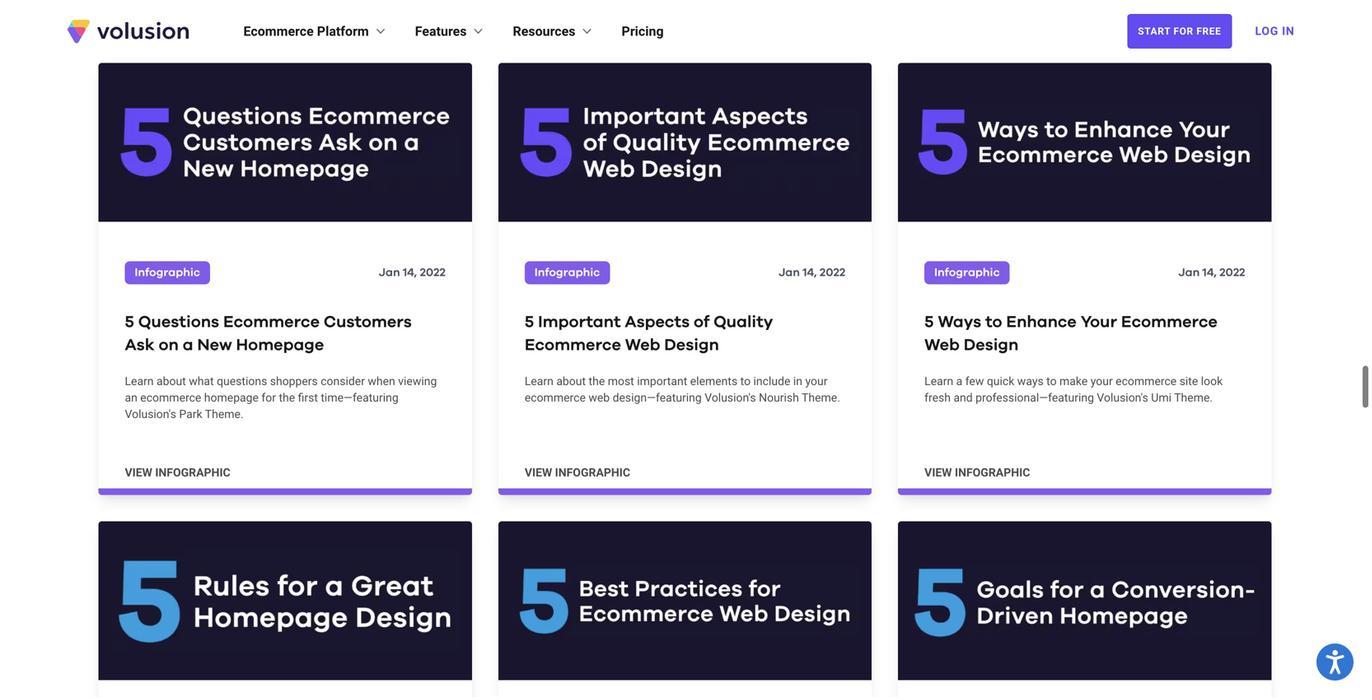 Task type: locate. For each thing, give the bounding box(es) containing it.
learn for 5 ways to enhance your ecommerce web design
[[925, 375, 953, 388]]

the up "web" at the left of the page
[[589, 375, 605, 388]]

and
[[954, 391, 973, 405]]

0 horizontal spatial jan
[[379, 267, 400, 279]]

2 horizontal spatial 5
[[925, 314, 934, 331]]

design down of
[[664, 337, 719, 354]]

2 jan from the left
[[779, 267, 800, 279]]

ask
[[125, 337, 155, 354]]

theme.
[[802, 391, 840, 405], [1174, 391, 1213, 405], [205, 408, 244, 421]]

0 horizontal spatial design
[[664, 337, 719, 354]]

view for 5 important aspects of quality ecommerce web design
[[525, 466, 552, 480]]

3 5 from the left
[[925, 314, 934, 331]]

0 horizontal spatial view infographic button
[[125, 465, 230, 482]]

design up quick
[[964, 337, 1019, 354]]

14,
[[403, 267, 417, 279], [803, 267, 817, 279], [1203, 267, 1217, 279]]

about for on
[[157, 375, 186, 388]]

web for ways
[[925, 337, 960, 354]]

2 horizontal spatial volusion's
[[1097, 391, 1148, 405]]

learn up 'fresh'
[[925, 375, 953, 388]]

1 horizontal spatial a
[[956, 375, 963, 388]]

2022 for 5 questions ecommerce customers ask on a new homepage
[[420, 267, 446, 279]]

3 view infographic button from the left
[[925, 465, 1030, 482]]

ways
[[938, 314, 981, 331]]

2 view infographic from the left
[[525, 466, 630, 480]]

learn for 5 questions ecommerce customers ask on a new homepage
[[125, 375, 154, 388]]

ecommerce inside learn about the most important elements to include in your ecommerce web design—featuring volusion's nourish theme.
[[525, 391, 586, 405]]

5 up ask
[[125, 314, 134, 331]]

2 horizontal spatial jan 14, 2022
[[1178, 267, 1245, 279]]

1 2022 from the left
[[420, 267, 446, 279]]

1 horizontal spatial web
[[925, 337, 960, 354]]

3 jan from the left
[[1178, 267, 1200, 279]]

viewing
[[398, 375, 437, 388]]

1 horizontal spatial theme.
[[802, 391, 840, 405]]

your right in
[[805, 375, 828, 388]]

learn inside learn a few quick ways to make your ecommerce site look fresh and professional—featuring volusion's umi theme.
[[925, 375, 953, 388]]

1 infographic from the left
[[155, 466, 230, 480]]

0 horizontal spatial learn
[[125, 375, 154, 388]]

ecommerce up site at bottom
[[1121, 314, 1218, 331]]

view infographic button for 5 questions ecommerce customers ask on a new homepage
[[125, 465, 230, 482]]

ecommerce
[[243, 23, 314, 39], [223, 314, 320, 331], [1121, 314, 1218, 331], [525, 337, 621, 354]]

3 view infographic from the left
[[925, 466, 1030, 480]]

1 horizontal spatial ecommerce
[[525, 391, 586, 405]]

1 web from the left
[[625, 337, 660, 354]]

to inside 5 ways to enhance your ecommerce web design
[[985, 314, 1002, 331]]

view infographic button down the park
[[125, 465, 230, 482]]

few
[[965, 375, 984, 388]]

view replay button
[[125, 6, 197, 23]]

important
[[538, 314, 621, 331]]

ecommerce
[[1116, 375, 1177, 388], [140, 391, 201, 405], [525, 391, 586, 405]]

2022 for 5 important aspects of quality ecommerce web design
[[820, 267, 845, 279]]

your inside learn a few quick ways to make your ecommerce site look fresh and professional—featuring volusion's umi theme.
[[1091, 375, 1113, 388]]

5 inside 5 ways to enhance your ecommerce web design
[[925, 314, 934, 331]]

1 horizontal spatial 2022
[[820, 267, 845, 279]]

2 horizontal spatial ecommerce
[[1116, 375, 1177, 388]]

infographic down "web" at the left of the page
[[555, 466, 630, 480]]

2 view infographic button from the left
[[525, 465, 630, 482]]

3 infographic from the left
[[955, 466, 1030, 480]]

1 your from the left
[[805, 375, 828, 388]]

1 vertical spatial the
[[279, 391, 295, 405]]

volusion's inside learn a few quick ways to make your ecommerce site look fresh and professional—featuring volusion's umi theme.
[[1097, 391, 1148, 405]]

theme. down homepage
[[205, 408, 244, 421]]

0 horizontal spatial 5
[[125, 314, 134, 331]]

0 horizontal spatial the
[[279, 391, 295, 405]]

new
[[197, 337, 232, 354]]

2 horizontal spatial to
[[1047, 375, 1057, 388]]

to
[[985, 314, 1002, 331], [740, 375, 751, 388], [1047, 375, 1057, 388]]

2 horizontal spatial jan
[[1178, 267, 1200, 279]]

learn inside learn about the most important elements to include in your ecommerce web design—featuring volusion's nourish theme.
[[525, 375, 554, 388]]

about left the most
[[556, 375, 586, 388]]

for
[[1174, 26, 1194, 37]]

5 for 5 important aspects of quality ecommerce web design
[[525, 314, 534, 331]]

free
[[1197, 26, 1221, 37]]

3 2022 from the left
[[1220, 267, 1245, 279]]

2 about from the left
[[556, 375, 586, 388]]

1 view infographic button from the left
[[125, 465, 230, 482]]

0 horizontal spatial infographic
[[155, 466, 230, 480]]

the
[[589, 375, 605, 388], [279, 391, 295, 405]]

jan for 5 questions ecommerce customers ask on a new homepage
[[379, 267, 400, 279]]

about left what
[[157, 375, 186, 388]]

ecommerce inside learn a few quick ways to make your ecommerce site look fresh and professional—featuring volusion's umi theme.
[[1116, 375, 1177, 388]]

elements
[[690, 375, 738, 388]]

view infographic button
[[125, 465, 230, 482], [525, 465, 630, 482], [925, 465, 1030, 482]]

infographic up important
[[535, 267, 600, 279]]

ecommerce down important
[[525, 337, 621, 354]]

2 horizontal spatial view infographic button
[[925, 465, 1030, 482]]

1 horizontal spatial design
[[964, 337, 1019, 354]]

design inside 5 important aspects of quality ecommerce web design
[[664, 337, 719, 354]]

ecommerce left "web" at the left of the page
[[525, 391, 586, 405]]

in
[[1282, 24, 1295, 38]]

ecommerce up umi
[[1116, 375, 1177, 388]]

1 infographic from the left
[[135, 267, 200, 279]]

0 horizontal spatial to
[[740, 375, 751, 388]]

your
[[805, 375, 828, 388], [1091, 375, 1113, 388]]

3 infographic from the left
[[934, 267, 1000, 279]]

web for important
[[625, 337, 660, 354]]

about inside learn about the most important elements to include in your ecommerce web design—featuring volusion's nourish theme.
[[556, 375, 586, 388]]

learn down important
[[525, 375, 554, 388]]

learn about what questions shoppers consider when viewing an ecommerce homepage for the first time—featuring volusion's park theme.
[[125, 375, 437, 421]]

view infographic down the park
[[125, 466, 230, 480]]

log in link
[[1245, 13, 1305, 49]]

2 learn from the left
[[525, 375, 554, 388]]

view infographic button for 5 ways to enhance your ecommerce web design
[[925, 465, 1030, 482]]

2 horizontal spatial learn
[[925, 375, 953, 388]]

ecommerce inside dropdown button
[[243, 23, 314, 39]]

14, for 5 ways to enhance your ecommerce web design
[[1203, 267, 1217, 279]]

infographic for 5 questions ecommerce customers ask on a new homepage
[[155, 466, 230, 480]]

start for free
[[1138, 26, 1221, 37]]

theme. inside the learn about what questions shoppers consider when viewing an ecommerce homepage for the first time—featuring volusion's park theme.
[[205, 408, 244, 421]]

a
[[183, 337, 193, 354], [956, 375, 963, 388]]

web down aspects
[[625, 337, 660, 354]]

a right on
[[183, 337, 193, 354]]

2 horizontal spatial 2022
[[1220, 267, 1245, 279]]

web inside 5 ways to enhance your ecommerce web design
[[925, 337, 960, 354]]

1 learn from the left
[[125, 375, 154, 388]]

1 vertical spatial a
[[956, 375, 963, 388]]

1 horizontal spatial volusion's
[[705, 391, 756, 405]]

professional—featuring
[[976, 391, 1094, 405]]

learn
[[125, 375, 154, 388], [525, 375, 554, 388], [925, 375, 953, 388]]

homepage
[[204, 391, 259, 405]]

1 horizontal spatial about
[[556, 375, 586, 388]]

5 left ways
[[925, 314, 934, 331]]

view infographic down "web" at the left of the page
[[525, 466, 630, 480]]

infographic up ways
[[934, 267, 1000, 279]]

volusion's down an
[[125, 408, 176, 421]]

0 horizontal spatial about
[[157, 375, 186, 388]]

for
[[262, 391, 276, 405]]

volusion's
[[705, 391, 756, 405], [1097, 391, 1148, 405], [125, 408, 176, 421]]

2 design from the left
[[964, 337, 1019, 354]]

ecommerce inside 5 important aspects of quality ecommerce web design
[[525, 337, 621, 354]]

start for free link
[[1127, 14, 1232, 49]]

5 ways to enhance your ecommerce web design
[[925, 314, 1218, 354]]

1 horizontal spatial jan
[[779, 267, 800, 279]]

of
[[694, 314, 710, 331]]

the down 'shoppers'
[[279, 391, 295, 405]]

view infographic button down "web" at the left of the page
[[525, 465, 630, 482]]

1 horizontal spatial 14,
[[803, 267, 817, 279]]

0 horizontal spatial infographic
[[135, 267, 200, 279]]

learn up an
[[125, 375, 154, 388]]

log
[[1255, 24, 1279, 38]]

time—featuring
[[321, 391, 399, 405]]

ecommerce up homepage
[[223, 314, 320, 331]]

1 horizontal spatial view infographic button
[[525, 465, 630, 482]]

0 horizontal spatial 14,
[[403, 267, 417, 279]]

0 horizontal spatial volusion's
[[125, 408, 176, 421]]

0 horizontal spatial a
[[183, 337, 193, 354]]

volusion's down 'elements'
[[705, 391, 756, 405]]

5 left important
[[525, 314, 534, 331]]

design
[[664, 337, 719, 354], [964, 337, 1019, 354]]

14, for 5 important aspects of quality ecommerce web design
[[803, 267, 817, 279]]

0 horizontal spatial web
[[625, 337, 660, 354]]

1 horizontal spatial view infographic
[[525, 466, 630, 480]]

an
[[125, 391, 137, 405]]

14, for 5 questions ecommerce customers ask on a new homepage
[[403, 267, 417, 279]]

5 questions ecommerce customers ask on a new homepage
[[125, 314, 412, 354]]

view for 5 ways to enhance your ecommerce web design
[[925, 466, 952, 480]]

0 horizontal spatial theme.
[[205, 408, 244, 421]]

theme. inside learn a few quick ways to make your ecommerce site look fresh and professional—featuring volusion's umi theme.
[[1174, 391, 1213, 405]]

view infographic down and
[[925, 466, 1030, 480]]

3 learn from the left
[[925, 375, 953, 388]]

0 horizontal spatial view infographic
[[125, 466, 230, 480]]

web
[[625, 337, 660, 354], [925, 337, 960, 354]]

1 horizontal spatial your
[[1091, 375, 1113, 388]]

1 about from the left
[[157, 375, 186, 388]]

1 5 from the left
[[125, 314, 134, 331]]

view infographic button down and
[[925, 465, 1030, 482]]

web inside 5 important aspects of quality ecommerce web design
[[625, 337, 660, 354]]

0 vertical spatial the
[[589, 375, 605, 388]]

1 14, from the left
[[403, 267, 417, 279]]

design inside 5 ways to enhance your ecommerce web design
[[964, 337, 1019, 354]]

your right make
[[1091, 375, 1113, 388]]

infographic down and
[[955, 466, 1030, 480]]

look
[[1201, 375, 1223, 388]]

2 2022 from the left
[[820, 267, 845, 279]]

5 important aspects of quality ecommerce web design image
[[498, 63, 872, 222]]

2 web from the left
[[925, 337, 960, 354]]

include
[[754, 375, 790, 388]]

view infographic for 5 ways to enhance your ecommerce web design
[[925, 466, 1030, 480]]

2 horizontal spatial view infographic
[[925, 466, 1030, 480]]

2022
[[420, 267, 446, 279], [820, 267, 845, 279], [1220, 267, 1245, 279]]

jan
[[379, 267, 400, 279], [779, 267, 800, 279], [1178, 267, 1200, 279]]

infographic
[[155, 466, 230, 480], [555, 466, 630, 480], [955, 466, 1030, 480]]

jan for 5 ways to enhance your ecommerce web design
[[1178, 267, 1200, 279]]

theme. down site at bottom
[[1174, 391, 1213, 405]]

your
[[1081, 314, 1117, 331]]

view infographic
[[125, 466, 230, 480], [525, 466, 630, 480], [925, 466, 1030, 480]]

1 design from the left
[[664, 337, 719, 354]]

1 horizontal spatial the
[[589, 375, 605, 388]]

about
[[157, 375, 186, 388], [556, 375, 586, 388]]

make
[[1060, 375, 1088, 388]]

1 horizontal spatial to
[[985, 314, 1002, 331]]

5 goals for a conversion-driven homepage image
[[898, 522, 1272, 681]]

0 horizontal spatial ecommerce
[[140, 391, 201, 405]]

quality
[[714, 314, 773, 331]]

1 horizontal spatial infographic
[[535, 267, 600, 279]]

3 14, from the left
[[1203, 267, 1217, 279]]

learn for 5 important aspects of quality ecommerce web design
[[525, 375, 554, 388]]

0 horizontal spatial your
[[805, 375, 828, 388]]

2 jan 14, 2022 from the left
[[779, 267, 845, 279]]

1 horizontal spatial infographic
[[555, 466, 630, 480]]

3 jan 14, 2022 from the left
[[1178, 267, 1245, 279]]

0 horizontal spatial 2022
[[420, 267, 446, 279]]

ecommerce up the park
[[140, 391, 201, 405]]

2 horizontal spatial theme.
[[1174, 391, 1213, 405]]

infographic for questions
[[135, 267, 200, 279]]

pricing
[[622, 23, 664, 39]]

5 inside 5 important aspects of quality ecommerce web design
[[525, 314, 534, 331]]

1 jan 14, 2022 from the left
[[379, 267, 446, 279]]

volusion's left umi
[[1097, 391, 1148, 405]]

0 horizontal spatial jan 14, 2022
[[379, 267, 446, 279]]

2 infographic from the left
[[535, 267, 600, 279]]

1 jan from the left
[[379, 267, 400, 279]]

on
[[159, 337, 179, 354]]

1 horizontal spatial learn
[[525, 375, 554, 388]]

infographic
[[135, 267, 200, 279], [535, 267, 600, 279], [934, 267, 1000, 279]]

learn about the most important elements to include in your ecommerce web design—featuring volusion's nourish theme.
[[525, 375, 840, 405]]

1 horizontal spatial jan 14, 2022
[[779, 267, 845, 279]]

5 inside 5 questions ecommerce customers ask on a new homepage
[[125, 314, 134, 331]]

2 5 from the left
[[525, 314, 534, 331]]

ecommerce left platform
[[243, 23, 314, 39]]

in
[[793, 375, 803, 388]]

the inside learn about the most important elements to include in your ecommerce web design—featuring volusion's nourish theme.
[[589, 375, 605, 388]]

about inside the learn about what questions shoppers consider when viewing an ecommerce homepage for the first time—featuring volusion's park theme.
[[157, 375, 186, 388]]

1 horizontal spatial 5
[[525, 314, 534, 331]]

2 horizontal spatial 14,
[[1203, 267, 1217, 279]]

web down ways
[[925, 337, 960, 354]]

infographic down the park
[[155, 466, 230, 480]]

2 horizontal spatial infographic
[[955, 466, 1030, 480]]

learn inside the learn about what questions shoppers consider when viewing an ecommerce homepage for the first time—featuring volusion's park theme.
[[125, 375, 154, 388]]

to inside learn a few quick ways to make your ecommerce site look fresh and professional—featuring volusion's umi theme.
[[1047, 375, 1057, 388]]

2 14, from the left
[[803, 267, 817, 279]]

infographic up questions
[[135, 267, 200, 279]]

theme. down in
[[802, 391, 840, 405]]

5
[[125, 314, 134, 331], [525, 314, 534, 331], [925, 314, 934, 331]]

2 horizontal spatial infographic
[[934, 267, 1000, 279]]

view
[[125, 7, 152, 21], [125, 466, 152, 480], [525, 466, 552, 480], [925, 466, 952, 480]]

a left few
[[956, 375, 963, 388]]

2 infographic from the left
[[555, 466, 630, 480]]

2 your from the left
[[1091, 375, 1113, 388]]

jan 14, 2022
[[379, 267, 446, 279], [779, 267, 845, 279], [1178, 267, 1245, 279]]

0 vertical spatial a
[[183, 337, 193, 354]]

1 view infographic from the left
[[125, 466, 230, 480]]



Task type: describe. For each thing, give the bounding box(es) containing it.
your inside learn about the most important elements to include in your ecommerce web design—featuring volusion's nourish theme.
[[805, 375, 828, 388]]

important
[[637, 375, 687, 388]]

theme. inside learn about the most important elements to include in your ecommerce web design—featuring volusion's nourish theme.
[[802, 391, 840, 405]]

questions
[[138, 314, 219, 331]]

5 questions ecommerce customers ask on a new homepage image
[[98, 63, 472, 222]]

aspects
[[625, 314, 690, 331]]

a inside 5 questions ecommerce customers ask on a new homepage
[[183, 337, 193, 354]]

questions
[[217, 375, 267, 388]]

ways
[[1017, 375, 1044, 388]]

a inside learn a few quick ways to make your ecommerce site look fresh and professional—featuring volusion's umi theme.
[[956, 375, 963, 388]]

enhance
[[1006, 314, 1077, 331]]

log in
[[1255, 24, 1295, 38]]

resources
[[513, 23, 576, 39]]

view infographic for 5 questions ecommerce customers ask on a new homepage
[[125, 466, 230, 480]]

5 for 5 ways to enhance your ecommerce web design
[[925, 314, 934, 331]]

ecommerce platform button
[[243, 21, 389, 41]]

view replay
[[125, 7, 197, 21]]

2022 for 5 ways to enhance your ecommerce web design
[[1220, 267, 1245, 279]]

consider
[[321, 375, 365, 388]]

about for ecommerce
[[556, 375, 586, 388]]

homepage
[[236, 337, 324, 354]]

umi
[[1151, 391, 1172, 405]]

nourish
[[759, 391, 799, 405]]

design—featuring
[[613, 391, 702, 405]]

infographic for 5 important aspects of quality ecommerce web design
[[555, 466, 630, 480]]

fresh
[[925, 391, 951, 405]]

start
[[1138, 26, 1171, 37]]

volusion's inside learn about the most important elements to include in your ecommerce web design—featuring volusion's nourish theme.
[[705, 391, 756, 405]]

infographic for ways
[[934, 267, 1000, 279]]

quick
[[987, 375, 1015, 388]]

when
[[368, 375, 395, 388]]

platform
[[317, 23, 369, 39]]

web
[[589, 391, 610, 405]]

features
[[415, 23, 467, 39]]

to inside learn about the most important elements to include in your ecommerce web design—featuring volusion's nourish theme.
[[740, 375, 751, 388]]

pricing link
[[622, 21, 664, 41]]

first
[[298, 391, 318, 405]]

view for 5 questions ecommerce customers ask on a new homepage
[[125, 466, 152, 480]]

learn a few quick ways to make your ecommerce site look fresh and professional—featuring volusion's umi theme.
[[925, 375, 1223, 405]]

open accessibe: accessibility options, statement and help image
[[1326, 651, 1344, 675]]

ecommerce inside 5 questions ecommerce customers ask on a new homepage
[[223, 314, 320, 331]]

jan 14, 2022 for 5 questions ecommerce customers ask on a new homepage
[[379, 267, 446, 279]]

features button
[[415, 21, 487, 41]]

resources button
[[513, 21, 595, 41]]

design for to
[[964, 337, 1019, 354]]

5 rules for a great homepage design image
[[98, 522, 472, 681]]

view inside view replay button
[[125, 7, 152, 21]]

view infographic button for 5 important aspects of quality ecommerce web design
[[525, 465, 630, 482]]

5 best practices for ecommerce web design image
[[498, 522, 872, 681]]

infographic for 5 ways to enhance your ecommerce web design
[[955, 466, 1030, 480]]

jan for 5 important aspects of quality ecommerce web design
[[779, 267, 800, 279]]

ecommerce inside the learn about what questions shoppers consider when viewing an ecommerce homepage for the first time—featuring volusion's park theme.
[[140, 391, 201, 405]]

5 important aspects of quality ecommerce web design
[[525, 314, 773, 354]]

site
[[1180, 375, 1198, 388]]

volusion's inside the learn about what questions shoppers consider when viewing an ecommerce homepage for the first time—featuring volusion's park theme.
[[125, 408, 176, 421]]

5 for 5 questions ecommerce customers ask on a new homepage
[[125, 314, 134, 331]]

ecommerce platform
[[243, 23, 369, 39]]

view infographic for 5 important aspects of quality ecommerce web design
[[525, 466, 630, 480]]

most
[[608, 375, 634, 388]]

the inside the learn about what questions shoppers consider when viewing an ecommerce homepage for the first time—featuring volusion's park theme.
[[279, 391, 295, 405]]

infographic for important
[[535, 267, 600, 279]]

jan 14, 2022 for 5 ways to enhance your ecommerce web design
[[1178, 267, 1245, 279]]

shoppers
[[270, 375, 318, 388]]

ecommerce inside 5 ways to enhance your ecommerce web design
[[1121, 314, 1218, 331]]

jan 14, 2022 for 5 important aspects of quality ecommerce web design
[[779, 267, 845, 279]]

customers
[[324, 314, 412, 331]]

park
[[179, 408, 202, 421]]

design for aspects
[[664, 337, 719, 354]]

5 ways to enhance your ecommerce web design image
[[898, 63, 1272, 222]]

what
[[189, 375, 214, 388]]

replay
[[155, 7, 197, 21]]



Task type: vqa. For each thing, say whether or not it's contained in the screenshot.
LEARN to the right
yes



